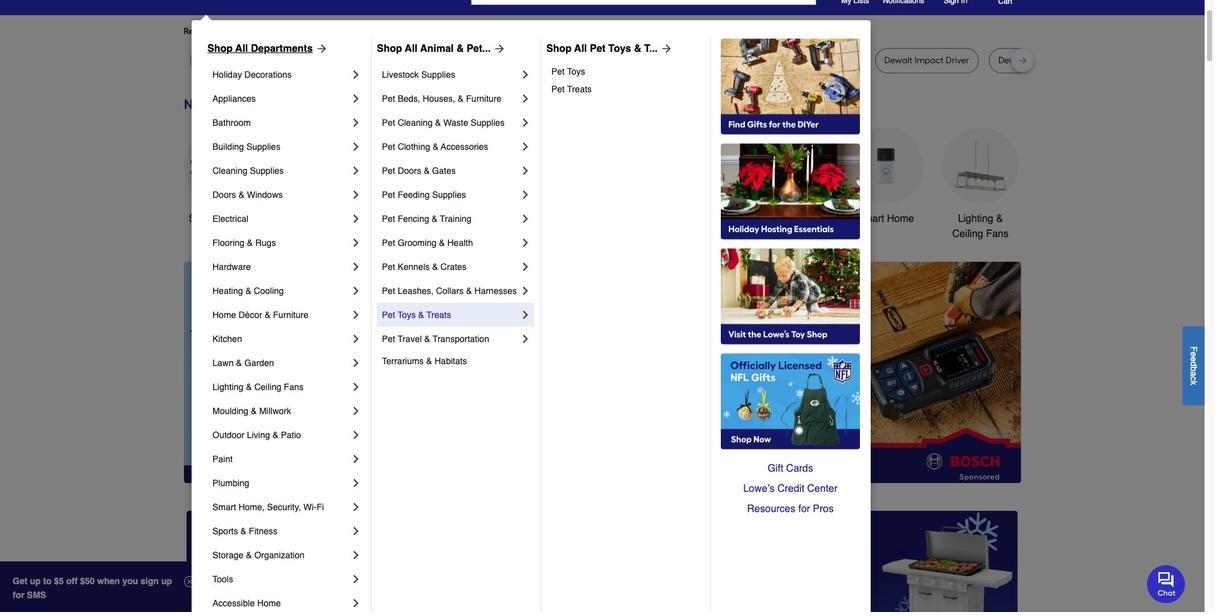 Task type: locate. For each thing, give the bounding box(es) containing it.
0 vertical spatial fans
[[987, 228, 1009, 240]]

0 horizontal spatial smart
[[213, 502, 236, 512]]

millwork
[[259, 406, 291, 416]]

chevron right image for paint
[[350, 453, 363, 466]]

officially licensed n f l gifts. shop now. image
[[721, 354, 860, 450]]

chevron right image for flooring & rugs
[[350, 237, 363, 249]]

doors up feeding
[[398, 166, 422, 176]]

0 vertical spatial ceiling
[[953, 228, 984, 240]]

appliances link
[[213, 87, 350, 111]]

dewalt for dewalt tool
[[257, 55, 285, 66]]

outdoor for outdoor living & patio
[[213, 430, 245, 440]]

pet...
[[467, 43, 491, 54]]

chevron right image
[[350, 92, 363, 105], [350, 140, 363, 153], [519, 165, 532, 177], [519, 189, 532, 201], [519, 261, 532, 273], [350, 285, 363, 297], [350, 309, 363, 321], [519, 309, 532, 321], [350, 333, 363, 345], [519, 333, 532, 345], [350, 381, 363, 394], [350, 405, 363, 418], [350, 549, 363, 562], [350, 597, 363, 610]]

smart for smart home
[[858, 213, 885, 225]]

decorations down the dewalt tool on the left top of page
[[245, 70, 292, 80]]

1 horizontal spatial decorations
[[479, 228, 533, 240]]

f
[[1189, 346, 1200, 352]]

2 horizontal spatial toys
[[609, 43, 632, 54]]

1 vertical spatial home
[[213, 310, 236, 320]]

lighting & ceiling fans link
[[943, 128, 1019, 242], [213, 375, 350, 399]]

1 horizontal spatial up
[[161, 576, 172, 587]]

1 vertical spatial doors
[[213, 190, 236, 200]]

supplies down dewalt bit set
[[422, 70, 456, 80]]

up left to
[[30, 576, 41, 587]]

you up the shop all animal & pet...
[[411, 26, 426, 37]]

for up departments
[[286, 26, 297, 37]]

1 horizontal spatial lighting
[[958, 213, 994, 225]]

e up d
[[1189, 352, 1200, 357]]

holiday hosting essentials. image
[[721, 144, 860, 240]]

arrow right image for shop all pet toys & t...
[[658, 42, 673, 55]]

2 impact from the left
[[801, 55, 830, 66]]

chat invite button image
[[1148, 565, 1186, 603]]

a
[[1189, 371, 1200, 376]]

smart for smart home, security, wi-fi
[[213, 502, 236, 512]]

bit
[[380, 55, 390, 66], [450, 55, 460, 66], [561, 55, 571, 66], [618, 55, 628, 66], [672, 55, 682, 66], [1046, 55, 1057, 66]]

pet left kennels
[[382, 262, 395, 272]]

3 drill from the left
[[757, 55, 772, 66]]

doors & windows link
[[213, 183, 350, 207]]

habitats
[[435, 356, 467, 366]]

visit the lowe's toy shop. image
[[721, 249, 860, 345]]

chevron right image for storage & organization
[[350, 549, 363, 562]]

1 shop from the left
[[208, 43, 233, 54]]

pet toys & treats link
[[382, 303, 519, 327]]

plumbing
[[213, 478, 250, 488]]

toys up drill bit set
[[609, 43, 632, 54]]

outdoor tools & equipment
[[660, 213, 732, 240]]

& inside pet clothing & accessories link
[[433, 142, 439, 152]]

0 horizontal spatial ceiling
[[254, 382, 282, 392]]

pet up pet feeding supplies
[[382, 166, 395, 176]]

2 horizontal spatial arrow right image
[[998, 373, 1011, 385]]

gift cards
[[768, 463, 814, 475]]

pet left leashes,
[[382, 286, 395, 296]]

0 horizontal spatial lighting & ceiling fans
[[213, 382, 304, 392]]

b
[[1189, 367, 1200, 371]]

patio
[[281, 430, 301, 440]]

arrow right image inside shop all pet toys & t... link
[[658, 42, 673, 55]]

kennels
[[398, 262, 430, 272]]

0 horizontal spatial fans
[[284, 382, 304, 392]]

all for animal
[[405, 43, 418, 54]]

shop down recommended
[[208, 43, 233, 54]]

& inside 'pet fencing & training' link
[[432, 214, 438, 224]]

2 up from the left
[[161, 576, 172, 587]]

3 dewalt from the left
[[333, 55, 361, 66]]

0 horizontal spatial driver
[[535, 55, 559, 66]]

outdoor up equipment
[[660, 213, 697, 225]]

3 set from the left
[[685, 55, 698, 66]]

& inside shop all animal & pet... "link"
[[457, 43, 464, 54]]

scroll to item #5 image
[[774, 460, 805, 466]]

2 shop from the left
[[377, 43, 402, 54]]

all
[[235, 43, 248, 54], [405, 43, 418, 54], [575, 43, 587, 54], [215, 213, 226, 225]]

shop down more suggestions for you link
[[377, 43, 402, 54]]

0 vertical spatial doors
[[398, 166, 422, 176]]

tools down storage
[[213, 574, 233, 585]]

dewalt for dewalt drill bit
[[333, 55, 361, 66]]

0 horizontal spatial treats
[[427, 310, 451, 320]]

decorations for holiday
[[245, 70, 292, 80]]

ceiling inside lighting & ceiling fans
[[953, 228, 984, 240]]

outdoor inside "link"
[[213, 430, 245, 440]]

you for recommended searches for you
[[299, 26, 314, 37]]

all down recommended searches for you
[[235, 43, 248, 54]]

& inside 'lawn & garden' link
[[236, 358, 242, 368]]

impact
[[504, 55, 533, 66], [801, 55, 830, 66], [915, 55, 944, 66]]

pet up pet treats
[[552, 66, 565, 77]]

up to 30 percent off select grills and accessories. image
[[755, 511, 1019, 612]]

pet feeding supplies
[[382, 190, 466, 200]]

pet for pet doors & gates
[[382, 166, 395, 176]]

heating & cooling
[[213, 286, 284, 296]]

training
[[440, 214, 472, 224]]

resources
[[748, 504, 796, 515]]

hardware
[[213, 262, 251, 272]]

pet for pet toys & treats
[[382, 310, 395, 320]]

chevron right image for doors & windows
[[350, 189, 363, 201]]

travel
[[398, 334, 422, 344]]

driver for impact driver bit
[[535, 55, 559, 66]]

chevron right image for smart home, security, wi-fi
[[350, 501, 363, 514]]

0 horizontal spatial lighting
[[213, 382, 244, 392]]

drill
[[363, 55, 378, 66], [601, 55, 615, 66], [757, 55, 772, 66], [1029, 55, 1044, 66]]

1 horizontal spatial ceiling
[[953, 228, 984, 240]]

cards
[[787, 463, 814, 475]]

2 horizontal spatial impact
[[915, 55, 944, 66]]

pet down livestock
[[382, 118, 395, 128]]

livestock supplies
[[382, 70, 456, 80]]

for right suggestions
[[398, 26, 409, 37]]

0 horizontal spatial bathroom link
[[213, 111, 350, 135]]

0 horizontal spatial arrow right image
[[313, 42, 328, 55]]

2 bit from the left
[[450, 55, 460, 66]]

1 horizontal spatial outdoor
[[660, 213, 697, 225]]

outdoor
[[660, 213, 697, 225], [213, 430, 245, 440]]

1 horizontal spatial impact
[[801, 55, 830, 66]]

pet toys & treats
[[382, 310, 451, 320]]

furniture inside home décor & furniture link
[[273, 310, 309, 320]]

chevron right image for cleaning supplies
[[350, 165, 363, 177]]

suggestions
[[346, 26, 396, 37]]

2 vertical spatial toys
[[398, 310, 416, 320]]

0 horizontal spatial shop
[[208, 43, 233, 54]]

livestock
[[382, 70, 419, 80]]

doors up shop all deals on the top left of page
[[213, 190, 236, 200]]

1 horizontal spatial lighting & ceiling fans
[[953, 213, 1009, 240]]

0 horizontal spatial up
[[30, 576, 41, 587]]

1 horizontal spatial driver
[[832, 55, 856, 66]]

0 vertical spatial smart
[[858, 213, 885, 225]]

1 driver from the left
[[535, 55, 559, 66]]

when
[[97, 576, 120, 587]]

chevron right image for pet fencing & training
[[519, 213, 532, 225]]

0 vertical spatial home
[[888, 213, 915, 225]]

1 horizontal spatial treats
[[567, 84, 592, 94]]

storage & organization
[[213, 550, 305, 561]]

$5
[[54, 576, 64, 587]]

supplies up windows
[[250, 166, 284, 176]]

scroll to item #4 image
[[744, 460, 774, 466]]

1 vertical spatial bathroom
[[769, 213, 813, 225]]

0 vertical spatial lighting & ceiling fans
[[953, 213, 1009, 240]]

2 horizontal spatial home
[[888, 213, 915, 225]]

fans
[[987, 228, 1009, 240], [284, 382, 304, 392]]

pet down pet toys
[[552, 84, 565, 94]]

kitchen
[[213, 334, 242, 344]]

0 horizontal spatial lighting & ceiling fans link
[[213, 375, 350, 399]]

shop all animal & pet... link
[[377, 41, 506, 56]]

2 horizontal spatial shop
[[547, 43, 572, 54]]

chevron right image for hardware
[[350, 261, 363, 273]]

1 vertical spatial toys
[[567, 66, 586, 77]]

0 horizontal spatial you
[[299, 26, 314, 37]]

1 vertical spatial decorations
[[479, 228, 533, 240]]

& inside outdoor living & patio "link"
[[273, 430, 279, 440]]

all inside "link"
[[405, 43, 418, 54]]

pet for pet fencing & training
[[382, 214, 395, 224]]

supplies up cleaning supplies
[[247, 142, 281, 152]]

1 horizontal spatial fans
[[987, 228, 1009, 240]]

pet for pet beds, houses, & furniture
[[382, 94, 395, 104]]

furniture down heating & cooling link
[[273, 310, 309, 320]]

for inside get up to $5 off $50 when you sign up for sms
[[13, 590, 24, 600]]

toys for pet toys & treats
[[398, 310, 416, 320]]

1 vertical spatial tools link
[[213, 568, 350, 592]]

1 horizontal spatial furniture
[[466, 94, 502, 104]]

for down get
[[13, 590, 24, 600]]

tools up equipment
[[699, 213, 723, 225]]

building
[[213, 142, 244, 152]]

pet fencing & training
[[382, 214, 472, 224]]

1 drill from the left
[[363, 55, 378, 66]]

grooming
[[398, 238, 437, 248]]

chevron right image for pet feeding supplies
[[519, 189, 532, 201]]

1 impact from the left
[[504, 55, 533, 66]]

home,
[[239, 502, 265, 512]]

1 e from the top
[[1189, 352, 1200, 357]]

pet for pet treats
[[552, 84, 565, 94]]

1 horizontal spatial tools link
[[374, 128, 450, 226]]

1 bit from the left
[[380, 55, 390, 66]]

3 driver from the left
[[946, 55, 970, 66]]

1 dewalt from the left
[[200, 55, 228, 66]]

for
[[286, 26, 297, 37], [398, 26, 409, 37], [799, 504, 811, 515], [13, 590, 24, 600]]

tools down feeding
[[400, 213, 423, 225]]

1 horizontal spatial home
[[257, 599, 281, 609]]

dewalt for dewalt impact driver
[[885, 55, 913, 66]]

chevron right image for outdoor living & patio
[[350, 429, 363, 442]]

& inside pet cleaning & waste supplies link
[[435, 118, 441, 128]]

pet for pet toys
[[552, 66, 565, 77]]

impact for impact driver bit
[[504, 55, 533, 66]]

chevron right image
[[350, 68, 363, 81], [519, 68, 532, 81], [519, 92, 532, 105], [350, 116, 363, 129], [519, 116, 532, 129], [519, 140, 532, 153], [350, 165, 363, 177], [350, 189, 363, 201], [350, 213, 363, 225], [519, 213, 532, 225], [350, 237, 363, 249], [519, 237, 532, 249], [350, 261, 363, 273], [519, 285, 532, 297], [350, 357, 363, 370], [350, 429, 363, 442], [350, 453, 363, 466], [350, 477, 363, 490], [350, 501, 363, 514], [350, 525, 363, 538], [350, 573, 363, 586]]

1 horizontal spatial you
[[411, 26, 426, 37]]

drill for dewalt drill
[[757, 55, 772, 66]]

pet grooming & health link
[[382, 231, 519, 255]]

chevron right image for pet beds, houses, & furniture
[[519, 92, 532, 105]]

arrow right image inside the shop all departments link
[[313, 42, 328, 55]]

0 vertical spatial bathroom
[[213, 118, 251, 128]]

Search Query text field
[[472, 0, 759, 4]]

2 vertical spatial home
[[257, 599, 281, 609]]

driver
[[535, 55, 559, 66], [832, 55, 856, 66], [946, 55, 970, 66]]

furniture
[[466, 94, 502, 104], [273, 310, 309, 320]]

shop these last-minute gifts. $99 or less. quantities are limited and won't last. image
[[184, 262, 388, 483]]

toys up travel
[[398, 310, 416, 320]]

shop for shop all pet toys & t...
[[547, 43, 572, 54]]

cooling
[[254, 286, 284, 296]]

all up pet toys
[[575, 43, 587, 54]]

pet kennels & crates
[[382, 262, 467, 272]]

doors
[[398, 166, 422, 176], [213, 190, 236, 200]]

6 dewalt from the left
[[885, 55, 913, 66]]

1 horizontal spatial shop
[[377, 43, 402, 54]]

credit
[[778, 483, 805, 495]]

0 horizontal spatial toys
[[398, 310, 416, 320]]

toys up pet treats
[[567, 66, 586, 77]]

drill for dewalt drill bit set
[[1029, 55, 1044, 66]]

equipment
[[672, 228, 720, 240]]

driver for impact driver
[[832, 55, 856, 66]]

sign
[[141, 576, 159, 587]]

None search field
[[471, 0, 817, 17]]

1 horizontal spatial doors
[[398, 166, 422, 176]]

sports & fitness link
[[213, 519, 350, 543]]

all left animal
[[405, 43, 418, 54]]

gates
[[432, 166, 456, 176]]

chevron right image for pet doors & gates
[[519, 165, 532, 177]]

you left more on the top of the page
[[299, 26, 314, 37]]

pet left "fencing" on the top left
[[382, 214, 395, 224]]

0 vertical spatial tools link
[[374, 128, 450, 226]]

furniture up waste
[[466, 94, 502, 104]]

1 horizontal spatial toys
[[567, 66, 586, 77]]

dewalt for dewalt
[[200, 55, 228, 66]]

1 vertical spatial furniture
[[273, 310, 309, 320]]

0 horizontal spatial decorations
[[245, 70, 292, 80]]

you for more suggestions for you
[[411, 26, 426, 37]]

treats up pet travel & transportation
[[427, 310, 451, 320]]

doors inside "pet doors & gates" link
[[398, 166, 422, 176]]

find gifts for the diyer. image
[[721, 39, 860, 135]]

1 vertical spatial treats
[[427, 310, 451, 320]]

1 vertical spatial fans
[[284, 382, 304, 392]]

1 vertical spatial outdoor
[[213, 430, 245, 440]]

2 drill from the left
[[601, 55, 615, 66]]

1 you from the left
[[299, 26, 314, 37]]

0 vertical spatial decorations
[[245, 70, 292, 80]]

2 you from the left
[[411, 26, 426, 37]]

lawn & garden
[[213, 358, 274, 368]]

toys inside "link"
[[398, 310, 416, 320]]

1 set from the left
[[462, 55, 475, 66]]

pet left clothing
[[382, 142, 395, 152]]

pet left travel
[[382, 334, 395, 344]]

pet left the grooming
[[382, 238, 395, 248]]

1 horizontal spatial bathroom
[[769, 213, 813, 225]]

all for pet
[[575, 43, 587, 54]]

4 dewalt from the left
[[419, 55, 448, 66]]

0 horizontal spatial furniture
[[273, 310, 309, 320]]

get up to 2 free select tools or batteries when you buy 1 with select purchases. image
[[186, 511, 450, 612]]

windows
[[247, 190, 283, 200]]

0 horizontal spatial cleaning
[[213, 166, 248, 176]]

smart
[[858, 213, 885, 225], [213, 502, 236, 512]]

for left pros
[[799, 504, 811, 515]]

1 horizontal spatial smart
[[858, 213, 885, 225]]

& inside 'flooring & rugs' link
[[247, 238, 253, 248]]

all right shop
[[215, 213, 226, 225]]

pet left beds,
[[382, 94, 395, 104]]

dewalt drill
[[727, 55, 772, 66]]

pet up terrariums
[[382, 310, 395, 320]]

0 vertical spatial outdoor
[[660, 213, 697, 225]]

e up b
[[1189, 357, 1200, 362]]

garden
[[245, 358, 274, 368]]

7 dewalt from the left
[[999, 55, 1027, 66]]

lighting & ceiling fans
[[953, 213, 1009, 240], [213, 382, 304, 392]]

cleaning down building
[[213, 166, 248, 176]]

2 horizontal spatial driver
[[946, 55, 970, 66]]

pet
[[590, 43, 606, 54], [552, 66, 565, 77], [552, 84, 565, 94], [382, 94, 395, 104], [382, 118, 395, 128], [382, 142, 395, 152], [382, 166, 395, 176], [382, 190, 395, 200], [382, 214, 395, 224], [382, 238, 395, 248], [382, 262, 395, 272], [382, 286, 395, 296], [382, 310, 395, 320], [382, 334, 395, 344]]

deals
[[229, 213, 255, 225]]

chevron right image for moulding & millwork
[[350, 405, 363, 418]]

2 dewalt from the left
[[257, 55, 285, 66]]

outdoor down moulding
[[213, 430, 245, 440]]

supplies for livestock supplies
[[422, 70, 456, 80]]

shop inside "link"
[[377, 43, 402, 54]]

0 vertical spatial cleaning
[[398, 118, 433, 128]]

4 drill from the left
[[1029, 55, 1044, 66]]

0 vertical spatial treats
[[567, 84, 592, 94]]

arrow right image
[[313, 42, 328, 55], [658, 42, 673, 55], [998, 373, 1011, 385]]

3 bit from the left
[[561, 55, 571, 66]]

1 vertical spatial lighting & ceiling fans
[[213, 382, 304, 392]]

shop all deals link
[[184, 128, 260, 226]]

shop up impact driver bit in the left top of the page
[[547, 43, 572, 54]]

holiday decorations link
[[213, 63, 350, 87]]

christmas decorations link
[[469, 128, 544, 242]]

resources for pros link
[[721, 499, 860, 519]]

chevron right image for pet leashes, collars & harnesses
[[519, 285, 532, 297]]

pet left feeding
[[382, 190, 395, 200]]

home décor & furniture
[[213, 310, 309, 320]]

1 vertical spatial lighting
[[213, 382, 244, 392]]

& inside outdoor tools & equipment
[[726, 213, 732, 225]]

&
[[457, 43, 464, 54], [634, 43, 642, 54], [458, 94, 464, 104], [435, 118, 441, 128], [433, 142, 439, 152], [424, 166, 430, 176], [239, 190, 245, 200], [726, 213, 732, 225], [997, 213, 1004, 225], [432, 214, 438, 224], [247, 238, 253, 248], [439, 238, 445, 248], [432, 262, 438, 272], [246, 286, 251, 296], [466, 286, 472, 296], [265, 310, 271, 320], [418, 310, 424, 320], [424, 334, 430, 344], [426, 356, 432, 366], [236, 358, 242, 368], [246, 382, 252, 392], [251, 406, 257, 416], [273, 430, 279, 440], [241, 526, 247, 537], [246, 550, 252, 561]]

chevron right image for appliances
[[350, 92, 363, 105]]

health
[[448, 238, 473, 248]]

plumbing link
[[213, 471, 350, 495]]

pet for pet feeding supplies
[[382, 190, 395, 200]]

treats down pet toys
[[567, 84, 592, 94]]

outdoor for outdoor tools & equipment
[[660, 213, 697, 225]]

& inside storage & organization link
[[246, 550, 252, 561]]

up right sign
[[161, 576, 172, 587]]

0 vertical spatial toys
[[609, 43, 632, 54]]

chevron right image for building supplies
[[350, 140, 363, 153]]

& inside terrariums & habitats link
[[426, 356, 432, 366]]

drill for dewalt drill bit
[[363, 55, 378, 66]]

chevron right image for holiday decorations
[[350, 68, 363, 81]]

0 horizontal spatial doors
[[213, 190, 236, 200]]

5 dewalt from the left
[[727, 55, 755, 66]]

1 vertical spatial smart
[[213, 502, 236, 512]]

& inside "pet doors & gates" link
[[424, 166, 430, 176]]

3 shop from the left
[[547, 43, 572, 54]]

2 horizontal spatial tools
[[699, 213, 723, 225]]

0 horizontal spatial impact
[[504, 55, 533, 66]]

1 horizontal spatial arrow right image
[[658, 42, 673, 55]]

0 horizontal spatial bathroom
[[213, 118, 251, 128]]

pet treats link
[[552, 80, 702, 98]]

0 vertical spatial furniture
[[466, 94, 502, 104]]

2 driver from the left
[[832, 55, 856, 66]]

outdoor inside outdoor tools & equipment
[[660, 213, 697, 225]]

0 vertical spatial lighting & ceiling fans link
[[943, 128, 1019, 242]]

supplies for building supplies
[[247, 142, 281, 152]]

chevron right image for electrical
[[350, 213, 363, 225]]

chevron right image for pet toys & treats
[[519, 309, 532, 321]]

f e e d b a c k button
[[1183, 326, 1205, 405]]

0 horizontal spatial outdoor
[[213, 430, 245, 440]]

tools
[[400, 213, 423, 225], [699, 213, 723, 225], [213, 574, 233, 585]]

decorations down christmas
[[479, 228, 533, 240]]

chevron right image for livestock supplies
[[519, 68, 532, 81]]

toys
[[609, 43, 632, 54], [567, 66, 586, 77], [398, 310, 416, 320]]

cleaning up clothing
[[398, 118, 433, 128]]

houses,
[[423, 94, 456, 104]]

moulding & millwork
[[213, 406, 291, 416]]

up
[[30, 576, 41, 587], [161, 576, 172, 587]]



Task type: vqa. For each thing, say whether or not it's contained in the screenshot.
humidifiers
no



Task type: describe. For each thing, give the bounding box(es) containing it.
chevron right image for pet cleaning & waste supplies
[[519, 116, 532, 129]]

k
[[1189, 381, 1200, 385]]

up to 35 percent off select small appliances. image
[[471, 511, 735, 612]]

smart home link
[[848, 128, 924, 226]]

pet beds, houses, & furniture
[[382, 94, 502, 104]]

pet down the recommended searches for you heading
[[590, 43, 606, 54]]

supplies for cleaning supplies
[[250, 166, 284, 176]]

resources for pros
[[748, 504, 834, 515]]

dewalt for dewalt drill
[[727, 55, 755, 66]]

chevron right image for lawn & garden
[[350, 357, 363, 370]]

home décor & furniture link
[[213, 303, 350, 327]]

2 e from the top
[[1189, 357, 1200, 362]]

pet travel & transportation
[[382, 334, 490, 344]]

outdoor tools & equipment link
[[658, 128, 734, 242]]

security,
[[267, 502, 301, 512]]

pet clothing & accessories link
[[382, 135, 519, 159]]

& inside doors & windows link
[[239, 190, 245, 200]]

1 up from the left
[[30, 576, 41, 587]]

dewalt impact driver
[[885, 55, 970, 66]]

all for deals
[[215, 213, 226, 225]]

terrariums & habitats link
[[382, 351, 532, 371]]

searches
[[247, 26, 284, 37]]

kitchen link
[[213, 327, 350, 351]]

chevron right image for pet travel & transportation
[[519, 333, 532, 345]]

pet for pet kennels & crates
[[382, 262, 395, 272]]

impact for impact driver
[[801, 55, 830, 66]]

arrow right image for shop all departments
[[313, 42, 328, 55]]

pet doors & gates link
[[382, 159, 519, 183]]

chevron right image for bathroom
[[350, 116, 363, 129]]

collars
[[436, 286, 464, 296]]

dewalt drill bit set
[[999, 55, 1072, 66]]

0 horizontal spatial tools link
[[213, 568, 350, 592]]

$50
[[80, 576, 95, 587]]

chevron right image for pet kennels & crates
[[519, 261, 532, 273]]

home for accessible home
[[257, 599, 281, 609]]

c
[[1189, 376, 1200, 381]]

pet for pet cleaning & waste supplies
[[382, 118, 395, 128]]

holiday
[[213, 70, 242, 80]]

& inside pet travel & transportation "link"
[[424, 334, 430, 344]]

lowe's credit center
[[744, 483, 838, 495]]

pet for pet travel & transportation
[[382, 334, 395, 344]]

fi
[[317, 502, 324, 512]]

f e e d b a c k
[[1189, 346, 1200, 385]]

& inside pet leashes, collars & harnesses link
[[466, 286, 472, 296]]

accessible home
[[213, 599, 281, 609]]

t...
[[645, 43, 658, 54]]

shop all deals
[[189, 213, 255, 225]]

you
[[122, 576, 138, 587]]

chevron right image for home décor & furniture
[[350, 309, 363, 321]]

& inside heating & cooling link
[[246, 286, 251, 296]]

5 bit from the left
[[672, 55, 682, 66]]

toys for pet toys
[[567, 66, 586, 77]]

1 horizontal spatial bathroom link
[[753, 128, 829, 226]]

advertisement region
[[408, 262, 1022, 486]]

pet cleaning & waste supplies
[[382, 118, 505, 128]]

outdoor living & patio link
[[213, 423, 350, 447]]

drill bit set
[[601, 55, 643, 66]]

chevron right image for pet grooming & health
[[519, 237, 532, 249]]

pet travel & transportation link
[[382, 327, 519, 351]]

heating
[[213, 286, 243, 296]]

rugs
[[255, 238, 276, 248]]

get up to $5 off $50 when you sign up for sms
[[13, 576, 172, 600]]

shop all departments link
[[208, 41, 328, 56]]

terrariums & habitats
[[382, 356, 467, 366]]

pros
[[813, 504, 834, 515]]

& inside home décor & furniture link
[[265, 310, 271, 320]]

transportation
[[433, 334, 490, 344]]

4 bit from the left
[[618, 55, 628, 66]]

0 horizontal spatial home
[[213, 310, 236, 320]]

1 horizontal spatial tools
[[400, 213, 423, 225]]

treats inside "link"
[[427, 310, 451, 320]]

6 bit from the left
[[1046, 55, 1057, 66]]

pet cleaning & waste supplies link
[[382, 111, 519, 135]]

feeding
[[398, 190, 430, 200]]

chevron right image for plumbing
[[350, 477, 363, 490]]

terrariums
[[382, 356, 424, 366]]

smart home
[[858, 213, 915, 225]]

accessible home link
[[213, 592, 350, 612]]

chevron right image for tools
[[350, 573, 363, 586]]

storage & organization link
[[213, 543, 350, 568]]

more suggestions for you link
[[324, 25, 436, 38]]

pet toys link
[[552, 63, 702, 80]]

& inside pet kennels & crates link
[[432, 262, 438, 272]]

smart home, security, wi-fi
[[213, 502, 324, 512]]

& inside sports & fitness "link"
[[241, 526, 247, 537]]

fitness
[[249, 526, 278, 537]]

furniture inside 'pet beds, houses, & furniture' link
[[466, 94, 502, 104]]

chevron right image for lighting & ceiling fans
[[350, 381, 363, 394]]

1 horizontal spatial lighting & ceiling fans link
[[943, 128, 1019, 242]]

shop all animal & pet...
[[377, 43, 491, 54]]

recommended searches for you heading
[[184, 25, 1022, 38]]

& inside moulding & millwork link
[[251, 406, 257, 416]]

paint link
[[213, 447, 350, 471]]

3 impact from the left
[[915, 55, 944, 66]]

1 vertical spatial lighting & ceiling fans link
[[213, 375, 350, 399]]

1 vertical spatial cleaning
[[213, 166, 248, 176]]

0 vertical spatial lighting
[[958, 213, 994, 225]]

pet for pet grooming & health
[[382, 238, 395, 248]]

pet clothing & accessories
[[382, 142, 489, 152]]

dewalt tool
[[257, 55, 304, 66]]

lowe's
[[744, 483, 775, 495]]

arrow right image
[[491, 42, 506, 55]]

1 vertical spatial ceiling
[[254, 382, 282, 392]]

christmas decorations
[[479, 213, 533, 240]]

home for smart home
[[888, 213, 915, 225]]

fencing
[[398, 214, 429, 224]]

to
[[43, 576, 52, 587]]

1 horizontal spatial cleaning
[[398, 118, 433, 128]]

shop for shop all animal & pet...
[[377, 43, 402, 54]]

decorations for christmas
[[479, 228, 533, 240]]

pet for pet clothing & accessories
[[382, 142, 395, 152]]

leashes,
[[398, 286, 434, 296]]

dewalt for dewalt drill bit set
[[999, 55, 1027, 66]]

new deals every day during 25 days of deals image
[[184, 94, 1022, 115]]

pet leashes, collars & harnesses
[[382, 286, 517, 296]]

supplies up 'pet fencing & training' link
[[432, 190, 466, 200]]

recommended
[[184, 26, 245, 37]]

chevron right image for accessible home
[[350, 597, 363, 610]]

shop
[[189, 213, 212, 225]]

& inside shop all pet toys & t... link
[[634, 43, 642, 54]]

scroll to item #2 element
[[681, 459, 714, 467]]

dewalt bit set
[[419, 55, 475, 66]]

hardware link
[[213, 255, 350, 279]]

get
[[13, 576, 27, 587]]

dewalt for dewalt bit set
[[419, 55, 448, 66]]

recommended searches for you
[[184, 26, 314, 37]]

tools inside outdoor tools & equipment
[[699, 213, 723, 225]]

gift cards link
[[721, 459, 860, 479]]

chevron right image for kitchen
[[350, 333, 363, 345]]

4 set from the left
[[1059, 55, 1072, 66]]

electrical
[[213, 214, 249, 224]]

chevron right image for heating & cooling
[[350, 285, 363, 297]]

cleaning supplies link
[[213, 159, 350, 183]]

& inside 'pet beds, houses, & furniture' link
[[458, 94, 464, 104]]

dewalt drill bit
[[333, 55, 390, 66]]

moulding
[[213, 406, 249, 416]]

pet feeding supplies link
[[382, 183, 519, 207]]

shop for shop all departments
[[208, 43, 233, 54]]

chevron right image for pet clothing & accessories
[[519, 140, 532, 153]]

2 set from the left
[[630, 55, 643, 66]]

pet for pet leashes, collars & harnesses
[[382, 286, 395, 296]]

doors inside doors & windows link
[[213, 190, 236, 200]]

heating & cooling link
[[213, 279, 350, 303]]

fans inside lighting & ceiling fans
[[987, 228, 1009, 240]]

chevron right image for sports & fitness
[[350, 525, 363, 538]]

paint
[[213, 454, 233, 464]]

gift
[[768, 463, 784, 475]]

all for departments
[[235, 43, 248, 54]]

christmas
[[484, 213, 529, 225]]

shop all pet toys & t... link
[[547, 41, 673, 56]]

electrical link
[[213, 207, 350, 231]]

0 horizontal spatial tools
[[213, 574, 233, 585]]

& inside pet grooming & health link
[[439, 238, 445, 248]]

& inside pet toys & treats "link"
[[418, 310, 424, 320]]

supplies right waste
[[471, 118, 505, 128]]

livestock supplies link
[[382, 63, 519, 87]]



